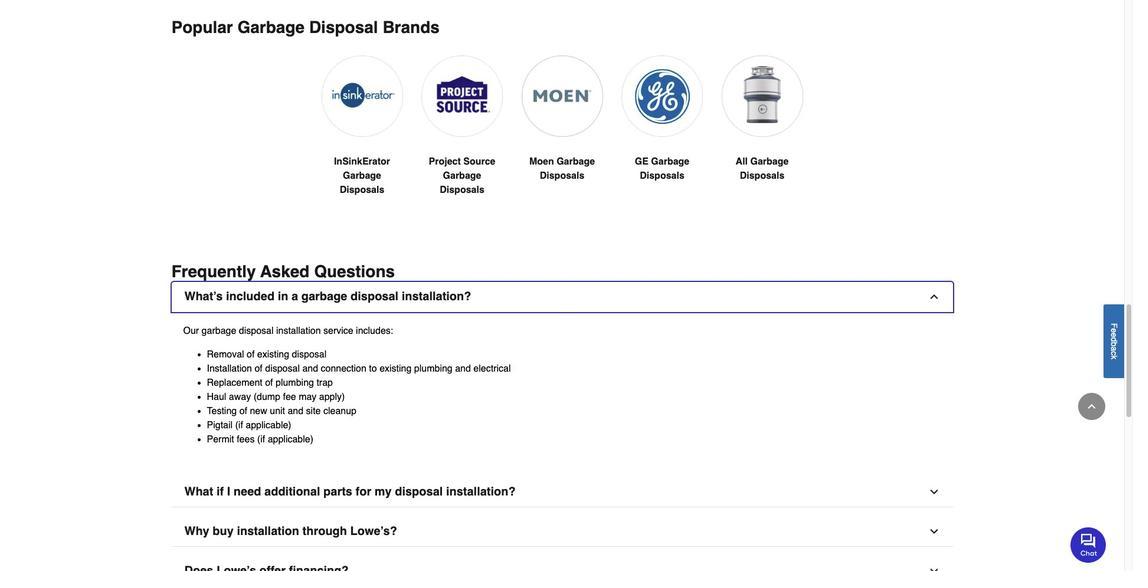 Task type: describe. For each thing, give the bounding box(es) containing it.
trap
[[317, 378, 333, 389]]

installation? inside button
[[402, 290, 471, 304]]

project source garbage disposals link
[[422, 55, 503, 226]]

installation
[[207, 364, 252, 374]]

included
[[226, 290, 275, 304]]

0 vertical spatial existing
[[257, 350, 289, 360]]

cleanup
[[323, 406, 357, 417]]

and up trap
[[302, 364, 318, 374]]

ge garbage disposals
[[635, 157, 690, 181]]

away
[[229, 392, 251, 403]]

moen garbage disposals
[[529, 157, 595, 181]]

0 vertical spatial installation
[[276, 326, 321, 337]]

garbage for insinkerator
[[343, 171, 381, 181]]

g e logo. image
[[622, 55, 703, 137]]

pigtail
[[207, 421, 233, 431]]

brands
[[383, 18, 440, 37]]

disposals for insinkerator
[[340, 185, 384, 196]]

insinkerator logo. image
[[322, 55, 403, 137]]

our garbage disposal installation service includes:
[[183, 326, 393, 337]]

garbage inside project source garbage disposals
[[443, 171, 481, 181]]

all garbage disposals. image
[[722, 55, 803, 137]]

f e e d b a c k
[[1110, 323, 1119, 359]]

what's
[[184, 290, 223, 304]]

1 vertical spatial (if
[[257, 435, 265, 445]]

chat invite button image
[[1071, 527, 1107, 563]]

chevron down image for what if i need additional parts for my disposal installation?
[[928, 487, 940, 498]]

buy
[[213, 525, 234, 539]]

includes:
[[356, 326, 393, 337]]

disposals for all
[[740, 171, 785, 181]]

d
[[1110, 337, 1119, 342]]

questions
[[314, 262, 395, 281]]

disposals inside project source garbage disposals
[[440, 185, 484, 196]]

disposal inside "button"
[[395, 485, 443, 499]]

a inside button
[[1110, 347, 1119, 351]]

site
[[306, 406, 321, 417]]

garbage for ge
[[651, 157, 690, 167]]

f
[[1110, 323, 1119, 328]]

disposal inside button
[[351, 290, 399, 304]]

in
[[278, 290, 288, 304]]

b
[[1110, 342, 1119, 347]]

popular
[[171, 18, 233, 37]]

3 chevron down image from the top
[[928, 566, 940, 571]]

haul
[[207, 392, 226, 403]]

garbage inside button
[[301, 290, 347, 304]]

disposal down the included
[[239, 326, 274, 337]]

0 vertical spatial applicable)
[[246, 421, 291, 431]]

of down away
[[239, 406, 247, 417]]

disposal
[[309, 18, 378, 37]]

additional
[[264, 485, 320, 499]]

testing
[[207, 406, 237, 417]]

1 vertical spatial garbage
[[202, 326, 236, 337]]

what's included in a garbage disposal installation?
[[184, 290, 471, 304]]

1 vertical spatial plumbing
[[276, 378, 314, 389]]

moen logo. image
[[522, 55, 603, 137]]

my
[[375, 485, 392, 499]]

all
[[736, 157, 748, 167]]

fees
[[237, 435, 255, 445]]

1 vertical spatial applicable)
[[268, 435, 313, 445]]

all garbage disposals link
[[722, 55, 803, 212]]

if
[[217, 485, 224, 499]]

chevron up image
[[928, 291, 940, 303]]

lowe's?
[[350, 525, 397, 539]]

garbage for popular
[[238, 18, 305, 37]]

1 horizontal spatial existing
[[380, 364, 412, 374]]

of up replacement
[[255, 364, 263, 374]]

project source logo. image
[[422, 55, 503, 137]]

all garbage disposals
[[736, 157, 789, 181]]

asked
[[260, 262, 310, 281]]



Task type: locate. For each thing, give the bounding box(es) containing it.
(if
[[235, 421, 243, 431], [257, 435, 265, 445]]

installation?
[[402, 290, 471, 304], [446, 485, 516, 499]]

why
[[184, 525, 209, 539]]

1 chevron down image from the top
[[928, 487, 940, 498]]

need
[[234, 485, 261, 499]]

0 vertical spatial garbage
[[301, 290, 347, 304]]

plumbing left electrical at the bottom of page
[[414, 364, 453, 374]]

1 horizontal spatial (if
[[257, 435, 265, 445]]

what if i need additional parts for my disposal installation?
[[184, 485, 516, 499]]

through
[[303, 525, 347, 539]]

garbage inside insinkerator garbage disposals
[[343, 171, 381, 181]]

and left electrical at the bottom of page
[[455, 364, 471, 374]]

disposal
[[351, 290, 399, 304], [239, 326, 274, 337], [292, 350, 327, 360], [265, 364, 300, 374], [395, 485, 443, 499]]

disposals inside ge garbage disposals
[[640, 171, 685, 181]]

frequently asked questions
[[171, 262, 395, 281]]

removal of existing disposal installation of disposal and connection to existing plumbing and electrical replacement of plumbing trap haul away (dump fee may apply) testing of new unit and site cleanup pigtail (if applicable) permit fees (if applicable)
[[207, 350, 511, 445]]

installation? inside "button"
[[446, 485, 516, 499]]

plumbing
[[414, 364, 453, 374], [276, 378, 314, 389]]

fee
[[283, 392, 296, 403]]

existing
[[257, 350, 289, 360], [380, 364, 412, 374]]

and down fee
[[288, 406, 304, 417]]

disposals for moen
[[540, 171, 585, 181]]

disposals inside moen garbage disposals
[[540, 171, 585, 181]]

why buy installation through lowe's?
[[184, 525, 399, 539]]

garbage inside "all garbage disposals"
[[751, 157, 789, 167]]

1 horizontal spatial a
[[1110, 347, 1119, 351]]

insinkerator
[[334, 157, 390, 167]]

popular garbage disposal brands
[[171, 18, 440, 37]]

plumbing up fee
[[276, 378, 314, 389]]

garbage for all
[[751, 157, 789, 167]]

f e e d b a c k button
[[1104, 304, 1124, 378]]

to
[[369, 364, 377, 374]]

disposals inside insinkerator garbage disposals
[[340, 185, 384, 196]]

garbage for moen
[[557, 157, 595, 167]]

installation down need
[[237, 525, 299, 539]]

garbage up service
[[301, 290, 347, 304]]

2 e from the top
[[1110, 333, 1119, 337]]

0 vertical spatial chevron down image
[[928, 487, 940, 498]]

what if i need additional parts for my disposal installation? button
[[171, 478, 953, 508]]

disposal right my
[[395, 485, 443, 499]]

disposals down the 'insinkerator'
[[340, 185, 384, 196]]

new
[[250, 406, 267, 417]]

a right in in the bottom left of the page
[[292, 290, 298, 304]]

project source garbage disposals
[[429, 157, 496, 196]]

disposals
[[540, 171, 585, 181], [640, 171, 685, 181], [740, 171, 785, 181], [340, 185, 384, 196], [440, 185, 484, 196]]

disposal down our garbage disposal installation service includes:
[[292, 350, 327, 360]]

removal
[[207, 350, 244, 360]]

for
[[356, 485, 371, 499]]

scroll to top element
[[1078, 393, 1106, 420]]

0 vertical spatial a
[[292, 290, 298, 304]]

garbage inside ge garbage disposals
[[651, 157, 690, 167]]

chevron up image
[[1086, 401, 1098, 413]]

0 horizontal spatial plumbing
[[276, 378, 314, 389]]

garbage
[[301, 290, 347, 304], [202, 326, 236, 337]]

parts
[[323, 485, 352, 499]]

disposals down all
[[740, 171, 785, 181]]

insinkerator garbage disposals
[[334, 157, 390, 196]]

may
[[299, 392, 317, 403]]

disposals down moen
[[540, 171, 585, 181]]

moen garbage disposals link
[[522, 55, 603, 212]]

e up d
[[1110, 328, 1119, 333]]

existing down our garbage disposal installation service includes:
[[257, 350, 289, 360]]

frequently
[[171, 262, 256, 281]]

k
[[1110, 355, 1119, 359]]

unit
[[270, 406, 285, 417]]

installation inside 'button'
[[237, 525, 299, 539]]

0 horizontal spatial a
[[292, 290, 298, 304]]

chevron down image
[[928, 487, 940, 498], [928, 526, 940, 538], [928, 566, 940, 571]]

0 horizontal spatial garbage
[[202, 326, 236, 337]]

disposals down source
[[440, 185, 484, 196]]

replacement
[[207, 378, 263, 389]]

garbage inside moen garbage disposals
[[557, 157, 595, 167]]

2 chevron down image from the top
[[928, 526, 940, 538]]

project
[[429, 157, 461, 167]]

electrical
[[474, 364, 511, 374]]

of right removal
[[247, 350, 255, 360]]

0 vertical spatial (if
[[235, 421, 243, 431]]

why buy installation through lowe's? button
[[171, 517, 953, 547]]

apply)
[[319, 392, 345, 403]]

disposals inside "all garbage disposals"
[[740, 171, 785, 181]]

ge
[[635, 157, 649, 167]]

(if up fees at the bottom left of page
[[235, 421, 243, 431]]

1 vertical spatial installation?
[[446, 485, 516, 499]]

i
[[227, 485, 230, 499]]

c
[[1110, 351, 1119, 355]]

1 horizontal spatial garbage
[[301, 290, 347, 304]]

permit
[[207, 435, 234, 445]]

chevron down image for why buy installation through lowe's?
[[928, 526, 940, 538]]

what
[[184, 485, 213, 499]]

1 vertical spatial existing
[[380, 364, 412, 374]]

1 vertical spatial a
[[1110, 347, 1119, 351]]

connection
[[321, 364, 367, 374]]

applicable)
[[246, 421, 291, 431], [268, 435, 313, 445]]

a
[[292, 290, 298, 304], [1110, 347, 1119, 351]]

moen
[[529, 157, 554, 167]]

a up k
[[1110, 347, 1119, 351]]

disposal down questions
[[351, 290, 399, 304]]

1 vertical spatial chevron down image
[[928, 526, 940, 538]]

garbage up removal
[[202, 326, 236, 337]]

existing right to at left
[[380, 364, 412, 374]]

installation down in in the bottom left of the page
[[276, 326, 321, 337]]

0 vertical spatial installation?
[[402, 290, 471, 304]]

e up the b
[[1110, 333, 1119, 337]]

of
[[247, 350, 255, 360], [255, 364, 263, 374], [265, 378, 273, 389], [239, 406, 247, 417]]

service
[[323, 326, 353, 337]]

disposal up fee
[[265, 364, 300, 374]]

our
[[183, 326, 199, 337]]

(dump
[[254, 392, 280, 403]]

ge garbage disposals link
[[622, 55, 703, 212]]

2 vertical spatial chevron down image
[[928, 566, 940, 571]]

0 vertical spatial plumbing
[[414, 364, 453, 374]]

disposals down 'ge' at the right
[[640, 171, 685, 181]]

installation
[[276, 326, 321, 337], [237, 525, 299, 539]]

(if right fees at the bottom left of page
[[257, 435, 265, 445]]

1 e from the top
[[1110, 328, 1119, 333]]

what's included in a garbage disposal installation? button
[[171, 282, 953, 313]]

1 vertical spatial installation
[[237, 525, 299, 539]]

garbage
[[238, 18, 305, 37], [557, 157, 595, 167], [651, 157, 690, 167], [751, 157, 789, 167], [343, 171, 381, 181], [443, 171, 481, 181]]

disposals for ge
[[640, 171, 685, 181]]

of up (dump at left
[[265, 378, 273, 389]]

insinkerator garbage disposals link
[[322, 55, 403, 226]]

e
[[1110, 328, 1119, 333], [1110, 333, 1119, 337]]

source
[[463, 157, 496, 167]]

chevron down image inside why buy installation through lowe's? 'button'
[[928, 526, 940, 538]]

chevron down image inside what if i need additional parts for my disposal installation? "button"
[[928, 487, 940, 498]]

and
[[302, 364, 318, 374], [455, 364, 471, 374], [288, 406, 304, 417]]

a inside button
[[292, 290, 298, 304]]

1 horizontal spatial plumbing
[[414, 364, 453, 374]]

0 horizontal spatial existing
[[257, 350, 289, 360]]

0 horizontal spatial (if
[[235, 421, 243, 431]]



Task type: vqa. For each thing, say whether or not it's contained in the screenshot.
Moen Garbage Disposals "link"
yes



